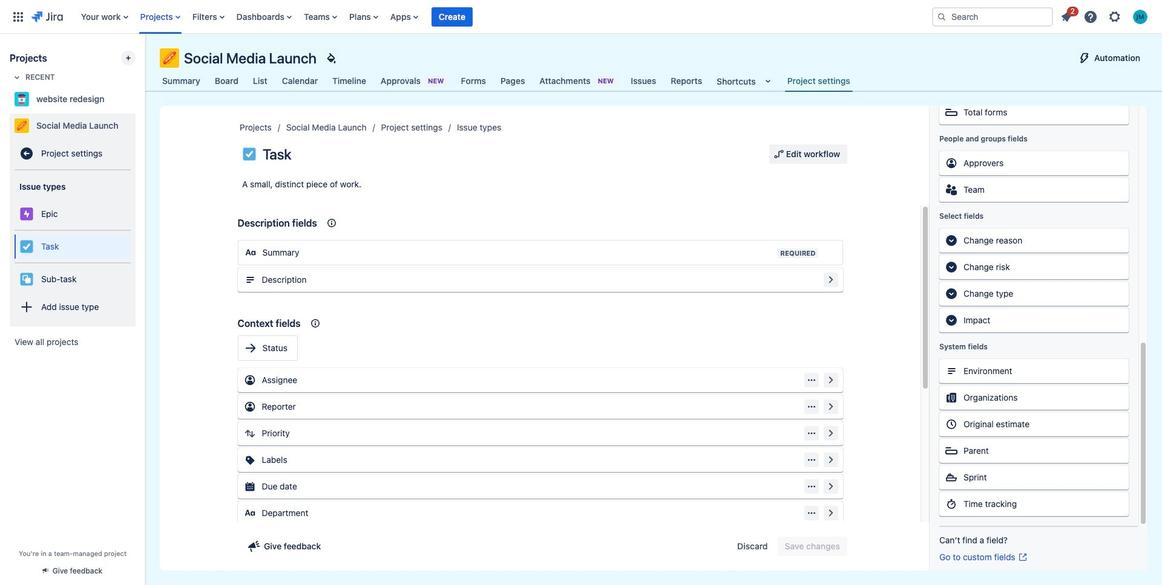 Task type: locate. For each thing, give the bounding box(es) containing it.
set project background image
[[324, 51, 338, 65]]

1 vertical spatial more information about the context fields image
[[308, 317, 322, 331]]

0 vertical spatial more information about the context fields image
[[324, 216, 339, 231]]

group
[[769, 145, 847, 164], [15, 171, 131, 327], [15, 230, 131, 263], [730, 537, 847, 557]]

1 horizontal spatial list
[[1056, 5, 1155, 28]]

banner
[[0, 0, 1162, 34]]

jira image
[[31, 9, 63, 24], [31, 9, 63, 24]]

reporter - open field configuration image
[[823, 400, 838, 415]]

more information about the context fields image inside description fields element
[[324, 216, 339, 231]]

this link will be opened in a new tab image
[[1018, 553, 1028, 563]]

1 horizontal spatial more information about the context fields image
[[324, 216, 339, 231]]

primary element
[[7, 0, 922, 34]]

more information about the context fields image
[[324, 216, 339, 231], [308, 317, 322, 331]]

more actions for reporter image
[[807, 403, 816, 412]]

list item
[[432, 0, 473, 34], [1056, 5, 1079, 26]]

priority - open field configuration image
[[823, 427, 838, 441]]

sidebar navigation image
[[132, 48, 159, 73]]

more actions for priority image
[[807, 429, 816, 439]]

1 horizontal spatial list item
[[1056, 5, 1079, 26]]

None search field
[[932, 7, 1053, 26]]

0 horizontal spatial more information about the context fields image
[[308, 317, 322, 331]]

description - open field configuration image
[[823, 273, 838, 288]]

more actions for department image
[[807, 509, 816, 519]]

your profile and settings image
[[1133, 9, 1148, 24]]

add to starred image
[[132, 92, 146, 107]]

appswitcher icon image
[[11, 9, 25, 24]]

tab list
[[153, 70, 860, 92]]

list
[[75, 0, 922, 34], [1056, 5, 1155, 28]]



Task type: vqa. For each thing, say whether or not it's contained in the screenshot.
terryturtle85 inside "Jira Software terryturtle85"
no



Task type: describe. For each thing, give the bounding box(es) containing it.
collapse recent projects image
[[10, 70, 24, 85]]

due date - open field configuration image
[[823, 480, 838, 495]]

settings image
[[1108, 9, 1122, 24]]

more information about the context fields image for 'context fields' element
[[308, 317, 322, 331]]

search image
[[937, 12, 947, 21]]

context fields element
[[233, 307, 848, 584]]

department - open field configuration image
[[823, 507, 838, 521]]

Search field
[[932, 7, 1053, 26]]

notifications image
[[1059, 9, 1074, 24]]

labels - open field configuration image
[[823, 453, 838, 468]]

more actions for labels image
[[807, 456, 816, 465]]

more actions for due date image
[[807, 482, 816, 492]]

0 horizontal spatial list item
[[432, 0, 473, 34]]

add to starred image
[[132, 119, 146, 133]]

more information about the context fields image for description fields element
[[324, 216, 339, 231]]

automation image
[[1077, 51, 1092, 65]]

create project image
[[123, 53, 133, 63]]

add issue type image
[[19, 300, 34, 315]]

issue type icon image
[[242, 147, 257, 162]]

more actions for assignee image
[[807, 376, 816, 386]]

description fields element
[[233, 206, 848, 297]]

0 horizontal spatial list
[[75, 0, 922, 34]]

assignee - open field configuration image
[[823, 373, 838, 388]]

help image
[[1083, 9, 1098, 24]]



